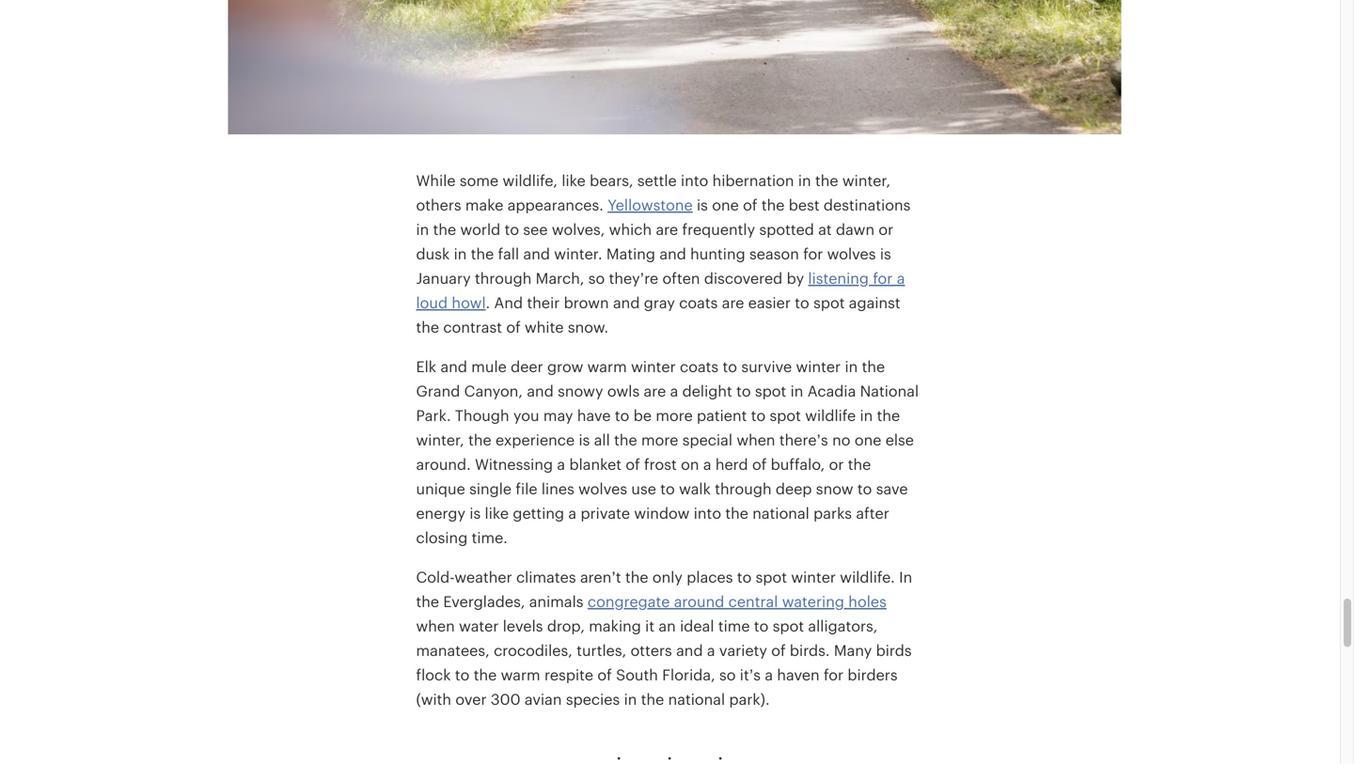 Task type: vqa. For each thing, say whether or not it's contained in the screenshot.
to
yes



Task type: describe. For each thing, give the bounding box(es) containing it.
bears,
[[590, 172, 634, 189]]

listening for a loud howl link
[[416, 270, 905, 311]]

. and their brown and gray coats are easier to spot against the contrast of white snow.
[[416, 294, 901, 336]]

is up against
[[880, 245, 891, 262]]

levels
[[503, 618, 543, 635]]

of left birds.
[[772, 642, 786, 659]]

to up the after
[[858, 480, 872, 498]]

elk
[[416, 358, 437, 375]]

weather
[[455, 569, 512, 586]]

snow.
[[568, 318, 609, 336]]

walk
[[679, 480, 711, 498]]

blanket
[[569, 456, 622, 473]]

the down 'south'
[[641, 691, 664, 708]]

settle
[[638, 172, 677, 189]]

in down national
[[860, 407, 873, 424]]

discovered
[[704, 270, 783, 287]]

gray
[[644, 294, 675, 311]]

winter inside cold-weather climates aren't the only places to spot winter wildlife. in the everglades, animals
[[791, 569, 836, 586]]

energy
[[416, 505, 466, 522]]

(with
[[416, 691, 452, 708]]

herd
[[716, 456, 748, 473]]

florida,
[[662, 666, 715, 684]]

alligators,
[[808, 618, 878, 635]]

the down though
[[468, 431, 492, 449]]

in inside while some wildlife, like bears, settle into hibernation in the winter, others make appearances.
[[798, 172, 811, 189]]

wildlife.
[[840, 569, 895, 586]]

fall
[[498, 245, 519, 262]]

which
[[609, 221, 652, 238]]

appearances.
[[508, 196, 604, 214]]

wolves,
[[552, 221, 605, 238]]

unique
[[416, 480, 465, 498]]

for inside the listening for a loud howl
[[873, 270, 893, 287]]

only
[[653, 569, 683, 586]]

and inside congregate around central watering holes when water levels drop, making it an ideal time to spot alligators, manatees, crocodiles, turtles, otters and a variety of birds. many birds flock to the warm respite of south florida, so it's a haven for birders (with over 300 avian species in the national park).
[[676, 642, 703, 659]]

congregate around central watering holes link
[[588, 593, 887, 611]]

so inside is one of the best destinations in the world to see wolves, which are frequently spotted at dawn or dusk in the fall and winter. mating and hunting season for wolves is january through march, so they're often discovered by
[[589, 270, 605, 287]]

january
[[416, 270, 471, 287]]

deep
[[776, 480, 812, 498]]

cold-weather climates aren't the only places to spot winter wildlife. in the everglades, animals
[[416, 569, 913, 611]]

a right it's
[[765, 666, 773, 684]]

in
[[899, 569, 913, 586]]

warm inside congregate around central watering holes when water levels drop, making it an ideal time to spot alligators, manatees, crocodiles, turtles, otters and a variety of birds. many birds flock to the warm respite of south florida, so it's a haven for birders (with over 300 avian species in the national park).
[[501, 666, 541, 684]]

to up delight
[[723, 358, 737, 375]]

winter, inside elk and mule deer grow warm winter coats to survive winter in the grand canyon, and snowy owls are a delight to spot in acadia national park. though you may have to be more patient to spot wildlife in the winter, the experience is all the more special when there's no one else around. witnessing a blanket of frost on a herd of buffalo, or the unique single file lines wolves use to walk through deep snow to save energy is like getting a private window into the national parks after closing time.
[[416, 431, 464, 449]]

respite
[[545, 666, 594, 684]]

the down herd
[[726, 505, 749, 522]]

to right patient
[[751, 407, 766, 424]]

wolves inside elk and mule deer grow warm winter coats to survive winter in the grand canyon, and snowy owls are a delight to spot in acadia national park. though you may have to be more patient to spot wildlife in the winter, the experience is all the more special when there's no one else around. witnessing a blanket of frost on a herd of buffalo, or the unique single file lines wolves use to walk through deep snow to save energy is like getting a private window into the national parks after closing time.
[[579, 480, 627, 498]]

spot inside cold-weather climates aren't the only places to spot winter wildlife. in the everglades, animals
[[756, 569, 787, 586]]

into inside while some wildlife, like bears, settle into hibernation in the winter, others make appearances.
[[681, 172, 709, 189]]

turtles,
[[577, 642, 627, 659]]

while some wildlife, like bears, settle into hibernation in the winter, others make appearances.
[[416, 172, 891, 214]]

window
[[634, 505, 690, 522]]

or inside is one of the best destinations in the world to see wolves, which are frequently spotted at dawn or dusk in the fall and winter. mating and hunting season for wolves is january through march, so they're often discovered by
[[879, 221, 894, 238]]

listening
[[808, 270, 869, 287]]

an
[[659, 618, 676, 635]]

destinations
[[824, 196, 911, 214]]

single
[[469, 480, 512, 498]]

a left delight
[[670, 382, 678, 400]]

climates
[[516, 569, 576, 586]]

a inside the listening for a loud howl
[[897, 270, 905, 287]]

a right on
[[703, 456, 712, 473]]

in right dusk
[[454, 245, 467, 262]]

is up frequently
[[697, 196, 708, 214]]

wolves inside is one of the best destinations in the world to see wolves, which are frequently spotted at dawn or dusk in the fall and winter. mating and hunting season for wolves is january through march, so they're often discovered by
[[827, 245, 876, 262]]

of inside is one of the best destinations in the world to see wolves, which are frequently spotted at dawn or dusk in the fall and winter. mating and hunting season for wolves is january through march, so they're often discovered by
[[743, 196, 758, 214]]

crocodiles,
[[494, 642, 573, 659]]

like inside elk and mule deer grow warm winter coats to survive winter in the grand canyon, and snowy owls are a delight to spot in acadia national park. though you may have to be more patient to spot wildlife in the winter, the experience is all the more special when there's no one else around. witnessing a blanket of frost on a herd of buffalo, or the unique single file lines wolves use to walk through deep snow to save energy is like getting a private window into the national parks after closing time.
[[485, 505, 509, 522]]

delight
[[683, 382, 733, 400]]

getting
[[513, 505, 564, 522]]

variety
[[719, 642, 767, 659]]

of inside . and their brown and gray coats are easier to spot against the contrast of white snow.
[[506, 318, 521, 336]]

time.
[[472, 529, 508, 547]]

0 vertical spatial more
[[656, 407, 693, 424]]

some
[[460, 172, 499, 189]]

winter up acadia on the bottom
[[796, 358, 841, 375]]

yellowstone
[[608, 196, 693, 214]]

watering
[[782, 593, 845, 611]]

no
[[833, 431, 851, 449]]

coats inside . and their brown and gray coats are easier to spot against the contrast of white snow.
[[679, 294, 718, 311]]

frost
[[644, 456, 677, 473]]

through inside is one of the best destinations in the world to see wolves, which are frequently spotted at dawn or dusk in the fall and winter. mating and hunting season for wolves is january through march, so they're often discovered by
[[475, 270, 532, 287]]

spot down survive
[[755, 382, 787, 400]]

when inside congregate around central watering holes when water levels drop, making it an ideal time to spot alligators, manatees, crocodiles, turtles, otters and a variety of birds. many birds flock to the warm respite of south florida, so it's a haven for birders (with over 300 avian species in the national park).
[[416, 618, 455, 635]]

world
[[460, 221, 501, 238]]

the up over
[[474, 666, 497, 684]]

the down world at the left of the page
[[471, 245, 494, 262]]

to inside is one of the best destinations in the world to see wolves, which are frequently spotted at dawn or dusk in the fall and winter. mating and hunting season for wolves is january through march, so they're often discovered by
[[505, 221, 519, 238]]

it's
[[740, 666, 761, 684]]

many
[[834, 642, 872, 659]]

the right all
[[614, 431, 637, 449]]

frequently
[[682, 221, 755, 238]]

is up time.
[[470, 505, 481, 522]]

over
[[456, 691, 487, 708]]

the up spotted
[[762, 196, 785, 214]]

by
[[787, 270, 804, 287]]

of right herd
[[752, 456, 767, 473]]

mating
[[607, 245, 656, 262]]

otters
[[631, 642, 672, 659]]

cold-
[[416, 569, 455, 586]]

their
[[527, 294, 560, 311]]

white
[[525, 318, 564, 336]]

snowy
[[558, 382, 604, 400]]

coats inside elk and mule deer grow warm winter coats to survive winter in the grand canyon, and snowy owls are a delight to spot in acadia national park. though you may have to be more patient to spot wildlife in the winter, the experience is all the more special when there's no one else around. witnessing a blanket of frost on a herd of buffalo, or the unique single file lines wolves use to walk through deep snow to save energy is like getting a private window into the national parks after closing time.
[[680, 358, 719, 375]]

and down see
[[523, 245, 550, 262]]

national inside congregate around central watering holes when water levels drop, making it an ideal time to spot alligators, manatees, crocodiles, turtles, otters and a variety of birds. many birds flock to the warm respite of south florida, so it's a haven for birders (with over 300 avian species in the national park).
[[668, 691, 725, 708]]

grand
[[416, 382, 460, 400]]

national inside elk and mule deer grow warm winter coats to survive winter in the grand canyon, and snowy owls are a delight to spot in acadia national park. though you may have to be more patient to spot wildlife in the winter, the experience is all the more special when there's no one else around. witnessing a blanket of frost on a herd of buffalo, or the unique single file lines wolves use to walk through deep snow to save energy is like getting a private window into the national parks after closing time.
[[753, 505, 810, 522]]



Task type: locate. For each thing, give the bounding box(es) containing it.
haven
[[777, 666, 820, 684]]

spot inside congregate around central watering holes when water levels drop, making it an ideal time to spot alligators, manatees, crocodiles, turtles, otters and a variety of birds. many birds flock to the warm respite of south florida, so it's a haven for birders (with over 300 avian species in the national park).
[[773, 618, 804, 635]]

0 vertical spatial are
[[656, 221, 678, 238]]

winter
[[631, 358, 676, 375], [796, 358, 841, 375], [791, 569, 836, 586]]

manatees,
[[416, 642, 490, 659]]

to up over
[[455, 666, 470, 684]]

and
[[494, 294, 523, 311]]

canyon,
[[464, 382, 523, 400]]

witnessing
[[475, 456, 553, 473]]

in up dusk
[[416, 221, 429, 238]]

0 horizontal spatial so
[[589, 270, 605, 287]]

into down walk
[[694, 505, 722, 522]]

1 vertical spatial when
[[416, 618, 455, 635]]

to left see
[[505, 221, 519, 238]]

0 vertical spatial through
[[475, 270, 532, 287]]

of down and
[[506, 318, 521, 336]]

congregate around central watering holes when water levels drop, making it an ideal time to spot alligators, manatees, crocodiles, turtles, otters and a variety of birds. many birds flock to the warm respite of south florida, so it's a haven for birders (with over 300 avian species in the national park).
[[416, 593, 912, 708]]

the down others
[[433, 221, 456, 238]]

around.
[[416, 456, 471, 473]]

a bull moose crosses a gravel trail in the forest while a person looks on. image
[[228, 0, 1122, 135]]

animals
[[529, 593, 584, 611]]

species
[[566, 691, 620, 708]]

a up against
[[897, 270, 905, 287]]

and
[[523, 245, 550, 262], [660, 245, 686, 262], [613, 294, 640, 311], [441, 358, 467, 375], [527, 382, 554, 400], [676, 642, 703, 659]]

while
[[416, 172, 456, 189]]

more right be
[[656, 407, 693, 424]]

winter.
[[554, 245, 602, 262]]

1 vertical spatial so
[[720, 666, 736, 684]]

1 vertical spatial into
[[694, 505, 722, 522]]

winter, up destinations
[[843, 172, 891, 189]]

save
[[876, 480, 908, 498]]

and inside . and their brown and gray coats are easier to spot against the contrast of white snow.
[[613, 294, 640, 311]]

spot
[[814, 294, 845, 311], [755, 382, 787, 400], [770, 407, 801, 424], [756, 569, 787, 586], [773, 618, 804, 635]]

warm inside elk and mule deer grow warm winter coats to survive winter in the grand canyon, and snowy owls are a delight to spot in acadia national park. though you may have to be more patient to spot wildlife in the winter, the experience is all the more special when there's no one else around. witnessing a blanket of frost on a herd of buffalo, or the unique single file lines wolves use to walk through deep snow to save energy is like getting a private window into the national parks after closing time.
[[588, 358, 627, 375]]

national
[[860, 382, 919, 400]]

0 vertical spatial coats
[[679, 294, 718, 311]]

2 vertical spatial are
[[644, 382, 666, 400]]

one right no
[[855, 431, 882, 449]]

dawn
[[836, 221, 875, 238]]

snow
[[816, 480, 854, 498]]

1 horizontal spatial wolves
[[827, 245, 876, 262]]

like inside while some wildlife, like bears, settle into hibernation in the winter, others make appearances.
[[562, 172, 586, 189]]

of down turtles,
[[598, 666, 612, 684]]

0 horizontal spatial like
[[485, 505, 509, 522]]

into inside elk and mule deer grow warm winter coats to survive winter in the grand canyon, and snowy owls are a delight to spot in acadia national park. though you may have to be more patient to spot wildlife in the winter, the experience is all the more special when there's no one else around. witnessing a blanket of frost on a herd of buffalo, or the unique single file lines wolves use to walk through deep snow to save energy is like getting a private window into the national parks after closing time.
[[694, 505, 722, 522]]

in up acadia on the bottom
[[845, 358, 858, 375]]

time
[[718, 618, 750, 635]]

0 vertical spatial so
[[589, 270, 605, 287]]

or right "dawn"
[[879, 221, 894, 238]]

0 vertical spatial or
[[879, 221, 894, 238]]

mule
[[471, 358, 507, 375]]

0 vertical spatial for
[[803, 245, 823, 262]]

in
[[798, 172, 811, 189], [416, 221, 429, 238], [454, 245, 467, 262], [845, 358, 858, 375], [791, 382, 804, 400], [860, 407, 873, 424], [624, 691, 637, 708]]

spot up birds.
[[773, 618, 804, 635]]

the down cold-
[[416, 593, 439, 611]]

1 horizontal spatial national
[[753, 505, 810, 522]]

for down at
[[803, 245, 823, 262]]

more
[[656, 407, 693, 424], [641, 431, 679, 449]]

0 vertical spatial into
[[681, 172, 709, 189]]

1 horizontal spatial through
[[715, 480, 772, 498]]

contrast
[[443, 318, 502, 336]]

when up herd
[[737, 431, 776, 449]]

or up snow at the bottom right of page
[[829, 456, 844, 473]]

1 vertical spatial for
[[873, 270, 893, 287]]

of
[[743, 196, 758, 214], [506, 318, 521, 336], [626, 456, 640, 473], [752, 456, 767, 473], [772, 642, 786, 659], [598, 666, 612, 684]]

be
[[634, 407, 652, 424]]

grow
[[547, 358, 584, 375]]

0 horizontal spatial wolves
[[579, 480, 627, 498]]

1 vertical spatial national
[[668, 691, 725, 708]]

winter,
[[843, 172, 891, 189], [416, 431, 464, 449]]

2 vertical spatial for
[[824, 666, 844, 684]]

1 vertical spatial warm
[[501, 666, 541, 684]]

into right settle
[[681, 172, 709, 189]]

wildlife
[[805, 407, 856, 424]]

yellowstone link
[[608, 196, 693, 214]]

0 vertical spatial like
[[562, 172, 586, 189]]

0 vertical spatial warm
[[588, 358, 627, 375]]

0 horizontal spatial through
[[475, 270, 532, 287]]

0 vertical spatial one
[[712, 196, 739, 214]]

1 horizontal spatial for
[[824, 666, 844, 684]]

avian
[[525, 691, 562, 708]]

park.
[[416, 407, 451, 424]]

a up lines
[[557, 456, 565, 473]]

owls
[[608, 382, 640, 400]]

one inside elk and mule deer grow warm winter coats to survive winter in the grand canyon, and snowy owls are a delight to spot in acadia national park. though you may have to be more patient to spot wildlife in the winter, the experience is all the more special when there's no one else around. witnessing a blanket of frost on a herd of buffalo, or the unique single file lines wolves use to walk through deep snow to save energy is like getting a private window into the national parks after closing time.
[[855, 431, 882, 449]]

have
[[577, 407, 611, 424]]

for inside congregate around central watering holes when water levels drop, making it an ideal time to spot alligators, manatees, crocodiles, turtles, otters and a variety of birds. many birds flock to the warm respite of south florida, so it's a haven for birders (with over 300 avian species in the national park).
[[824, 666, 844, 684]]

are inside is one of the best destinations in the world to see wolves, which are frequently spotted at dawn or dusk in the fall and winter. mating and hunting season for wolves is january through march, so they're often discovered by
[[656, 221, 678, 238]]

1 vertical spatial coats
[[680, 358, 719, 375]]

in left acadia on the bottom
[[791, 382, 804, 400]]

0 horizontal spatial warm
[[501, 666, 541, 684]]

at
[[819, 221, 832, 238]]

often
[[663, 270, 700, 287]]

national down florida, in the bottom of the page
[[668, 691, 725, 708]]

it
[[645, 618, 655, 635]]

private
[[581, 505, 630, 522]]

birds.
[[790, 642, 830, 659]]

on
[[681, 456, 699, 473]]

2 horizontal spatial for
[[873, 270, 893, 287]]

1 vertical spatial are
[[722, 294, 744, 311]]

through inside elk and mule deer grow warm winter coats to survive winter in the grand canyon, and snowy owls are a delight to spot in acadia national park. though you may have to be more patient to spot wildlife in the winter, the experience is all the more special when there's no one else around. witnessing a blanket of frost on a herd of buffalo, or the unique single file lines wolves use to walk through deep snow to save energy is like getting a private window into the national parks after closing time.
[[715, 480, 772, 498]]

parks
[[814, 505, 852, 522]]

the
[[815, 172, 839, 189], [762, 196, 785, 214], [433, 221, 456, 238], [471, 245, 494, 262], [416, 318, 439, 336], [862, 358, 885, 375], [877, 407, 900, 424], [468, 431, 492, 449], [614, 431, 637, 449], [848, 456, 871, 473], [726, 505, 749, 522], [625, 569, 649, 586], [416, 593, 439, 611], [474, 666, 497, 684], [641, 691, 664, 708]]

flock
[[416, 666, 451, 684]]

for inside is one of the best destinations in the world to see wolves, which are frequently spotted at dawn or dusk in the fall and winter. mating and hunting season for wolves is january through march, so they're often discovered by
[[803, 245, 823, 262]]

spot up there's
[[770, 407, 801, 424]]

a down ideal
[[707, 642, 715, 659]]

more up "frost"
[[641, 431, 679, 449]]

are
[[656, 221, 678, 238], [722, 294, 744, 311], [644, 382, 666, 400]]

against
[[849, 294, 901, 311]]

0 horizontal spatial winter,
[[416, 431, 464, 449]]

after
[[856, 505, 890, 522]]

0 horizontal spatial or
[[829, 456, 844, 473]]

to up patient
[[737, 382, 751, 400]]

0 horizontal spatial national
[[668, 691, 725, 708]]

1 horizontal spatial one
[[855, 431, 882, 449]]

use
[[632, 480, 656, 498]]

the down loud
[[416, 318, 439, 336]]

to up congregate around central watering holes link
[[737, 569, 752, 586]]

coats up delight
[[680, 358, 719, 375]]

closing
[[416, 529, 468, 547]]

dusk
[[416, 245, 450, 262]]

1 vertical spatial more
[[641, 431, 679, 449]]

0 vertical spatial winter,
[[843, 172, 891, 189]]

acadia
[[808, 382, 856, 400]]

1 vertical spatial through
[[715, 480, 772, 498]]

central
[[729, 593, 778, 611]]

one up frequently
[[712, 196, 739, 214]]

and up often at the top
[[660, 245, 686, 262]]

wolves down "dawn"
[[827, 245, 876, 262]]

coats down often at the top
[[679, 294, 718, 311]]

through down herd
[[715, 480, 772, 498]]

0 vertical spatial wolves
[[827, 245, 876, 262]]

the inside . and their brown and gray coats are easier to spot against the contrast of white snow.
[[416, 318, 439, 336]]

1 horizontal spatial warm
[[588, 358, 627, 375]]

1 horizontal spatial winter,
[[843, 172, 891, 189]]

and right elk at the top
[[441, 358, 467, 375]]

holes
[[849, 593, 887, 611]]

so left it's
[[720, 666, 736, 684]]

patient
[[697, 407, 747, 424]]

the down national
[[877, 407, 900, 424]]

around
[[674, 593, 725, 611]]

buffalo,
[[771, 456, 825, 473]]

to down "by" on the right of the page
[[795, 294, 810, 311]]

or inside elk and mule deer grow warm winter coats to survive winter in the grand canyon, and snowy owls are a delight to spot in acadia national park. though you may have to be more patient to spot wildlife in the winter, the experience is all the more special when there's no one else around. witnessing a blanket of frost on a herd of buffalo, or the unique single file lines wolves use to walk through deep snow to save energy is like getting a private window into the national parks after closing time.
[[829, 456, 844, 473]]

spot down listening
[[814, 294, 845, 311]]

of down 'hibernation'
[[743, 196, 758, 214]]

wolves up private
[[579, 480, 627, 498]]

one
[[712, 196, 739, 214], [855, 431, 882, 449]]

to inside cold-weather climates aren't the only places to spot winter wildlife. in the everglades, animals
[[737, 569, 752, 586]]

to right the 'use'
[[661, 480, 675, 498]]

are down yellowstone link
[[656, 221, 678, 238]]

300
[[491, 691, 521, 708]]

of up the 'use'
[[626, 456, 640, 473]]

the down no
[[848, 456, 871, 473]]

is left all
[[579, 431, 590, 449]]

for
[[803, 245, 823, 262], [873, 270, 893, 287], [824, 666, 844, 684]]

spot inside . and their brown and gray coats are easier to spot against the contrast of white snow.
[[814, 294, 845, 311]]

spot up central
[[756, 569, 787, 586]]

aren't
[[580, 569, 621, 586]]

warm down crocodiles,
[[501, 666, 541, 684]]

1 vertical spatial wolves
[[579, 480, 627, 498]]

1 horizontal spatial or
[[879, 221, 894, 238]]

1 vertical spatial winter,
[[416, 431, 464, 449]]

0 horizontal spatial when
[[416, 618, 455, 635]]

in down 'south'
[[624, 691, 637, 708]]

elk and mule deer grow warm winter coats to survive winter in the grand canyon, and snowy owls are a delight to spot in acadia national park. though you may have to be more patient to spot wildlife in the winter, the experience is all the more special when there's no one else around. witnessing a blanket of frost on a herd of buffalo, or the unique single file lines wolves use to walk through deep snow to save energy is like getting a private window into the national parks after closing time.
[[416, 358, 919, 547]]

listening for a loud howl
[[416, 270, 905, 311]]

like down single
[[485, 505, 509, 522]]

1 vertical spatial one
[[855, 431, 882, 449]]

in inside congregate around central watering holes when water levels drop, making it an ideal time to spot alligators, manatees, crocodiles, turtles, otters and a variety of birds. many birds flock to the warm respite of south florida, so it's a haven for birders (with over 300 avian species in the national park).
[[624, 691, 637, 708]]

to inside . and their brown and gray coats are easier to spot against the contrast of white snow.
[[795, 294, 810, 311]]

the up "best"
[[815, 172, 839, 189]]

1 horizontal spatial like
[[562, 172, 586, 189]]

are up be
[[644, 382, 666, 400]]

though
[[455, 407, 509, 424]]

in up "best"
[[798, 172, 811, 189]]

the up congregate
[[625, 569, 649, 586]]

one inside is one of the best destinations in the world to see wolves, which are frequently spotted at dawn or dusk in the fall and winter. mating and hunting season for wolves is january through march, so they're often discovered by
[[712, 196, 739, 214]]

winter, up around.
[[416, 431, 464, 449]]

winter up watering
[[791, 569, 836, 586]]

birds
[[876, 642, 912, 659]]

winter up owls
[[631, 358, 676, 375]]

everglades,
[[443, 593, 525, 611]]

are inside elk and mule deer grow warm winter coats to survive winter in the grand canyon, and snowy owls are a delight to spot in acadia national park. though you may have to be more patient to spot wildlife in the winter, the experience is all the more special when there's no one else around. witnessing a blanket of frost on a herd of buffalo, or the unique single file lines wolves use to walk through deep snow to save energy is like getting a private window into the national parks after closing time.
[[644, 382, 666, 400]]

there's
[[780, 431, 828, 449]]

best
[[789, 196, 820, 214]]

making
[[589, 618, 641, 635]]

so inside congregate around central watering holes when water levels drop, making it an ideal time to spot alligators, manatees, crocodiles, turtles, otters and a variety of birds. many birds flock to the warm respite of south florida, so it's a haven for birders (with over 300 avian species in the national park).
[[720, 666, 736, 684]]

like up appearances.
[[562, 172, 586, 189]]

1 horizontal spatial when
[[737, 431, 776, 449]]

are inside . and their brown and gray coats are easier to spot against the contrast of white snow.
[[722, 294, 744, 311]]

when up 'manatees,'
[[416, 618, 455, 635]]

so up brown
[[589, 270, 605, 287]]

experience
[[496, 431, 575, 449]]

loud
[[416, 294, 448, 311]]

drop,
[[547, 618, 585, 635]]

may
[[544, 407, 573, 424]]

and down "deer"
[[527, 382, 554, 400]]

winter, inside while some wildlife, like bears, settle into hibernation in the winter, others make appearances.
[[843, 172, 891, 189]]

the up national
[[862, 358, 885, 375]]

to down central
[[754, 618, 769, 635]]

when inside elk and mule deer grow warm winter coats to survive winter in the grand canyon, and snowy owls are a delight to spot in acadia national park. though you may have to be more patient to spot wildlife in the winter, the experience is all the more special when there's no one else around. witnessing a blanket of frost on a herd of buffalo, or the unique single file lines wolves use to walk through deep snow to save energy is like getting a private window into the national parks after closing time.
[[737, 431, 776, 449]]

deer
[[511, 358, 543, 375]]

for up against
[[873, 270, 893, 287]]

like
[[562, 172, 586, 189], [485, 505, 509, 522]]

1 vertical spatial or
[[829, 456, 844, 473]]

national down deep
[[753, 505, 810, 522]]

for down the 'many'
[[824, 666, 844, 684]]

1 horizontal spatial so
[[720, 666, 736, 684]]

congregate
[[588, 593, 670, 611]]

easier
[[749, 294, 791, 311]]

0 horizontal spatial for
[[803, 245, 823, 262]]

0 vertical spatial when
[[737, 431, 776, 449]]

brown
[[564, 294, 609, 311]]

file
[[516, 480, 538, 498]]

they're
[[609, 270, 659, 287]]

warm up owls
[[588, 358, 627, 375]]

and up florida, in the bottom of the page
[[676, 642, 703, 659]]

are down discovered
[[722, 294, 744, 311]]

you
[[514, 407, 540, 424]]

and down they're in the left of the page
[[613, 294, 640, 311]]

through up and
[[475, 270, 532, 287]]

the inside while some wildlife, like bears, settle into hibernation in the winter, others make appearances.
[[815, 172, 839, 189]]

park).
[[729, 691, 770, 708]]

hunting
[[691, 245, 746, 262]]

march,
[[536, 270, 585, 287]]

wildlife,
[[503, 172, 558, 189]]

0 horizontal spatial one
[[712, 196, 739, 214]]

others
[[416, 196, 461, 214]]

0 vertical spatial national
[[753, 505, 810, 522]]

make
[[466, 196, 504, 214]]

1 vertical spatial like
[[485, 505, 509, 522]]

to left be
[[615, 407, 630, 424]]

a down lines
[[569, 505, 577, 522]]



